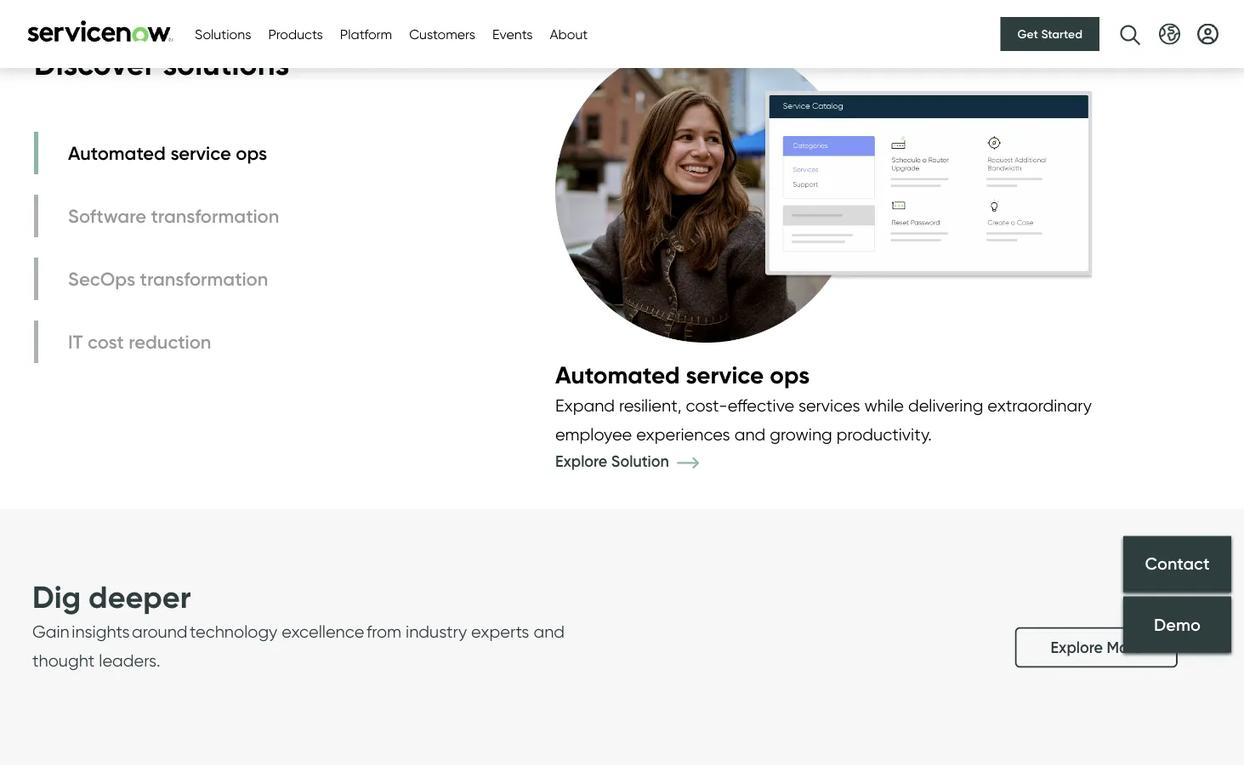 Task type: locate. For each thing, give the bounding box(es) containing it.
go to servicenow account image
[[1198, 23, 1219, 45]]

automated for automated service ops expand resilient, cost-effective services while delivering extraordinary employee experiences and growing productivity.
[[555, 360, 680, 390]]

experts
[[471, 621, 529, 642]]

1 horizontal spatial service
[[686, 360, 764, 390]]

excellence from
[[282, 621, 402, 642]]

explore for explore solution
[[555, 452, 608, 471]]

explore
[[555, 452, 608, 471], [1051, 638, 1103, 657]]

service up software transformation
[[170, 141, 231, 164]]

explore left more
[[1051, 638, 1103, 657]]

and inside the dig deeper gain insights around technology excellence from industry experts and thought leaders.
[[534, 621, 565, 642]]

it
[[68, 330, 83, 353]]

explore solution
[[555, 452, 673, 471]]

ops
[[236, 141, 267, 164], [770, 360, 810, 390]]

1 vertical spatial and
[[534, 621, 565, 642]]

automated inside automated service ops expand resilient, cost-effective services while delivering extraordinary employee experiences and growing productivity.
[[555, 360, 680, 390]]

1 horizontal spatial and
[[735, 424, 766, 444]]

started
[[1041, 27, 1083, 41]]

effective
[[728, 395, 794, 415]]

secops transformation
[[68, 267, 268, 290]]

delivering
[[908, 395, 984, 415]]

0 horizontal spatial explore
[[555, 452, 608, 471]]

resilient,
[[619, 395, 682, 415]]

1 vertical spatial transformation
[[140, 267, 268, 290]]

and down effective
[[735, 424, 766, 444]]

growing
[[770, 424, 833, 444]]

0 vertical spatial automated
[[68, 141, 166, 164]]

transformation for software transformation
[[151, 204, 279, 227]]

experiences
[[636, 424, 730, 444]]

contact link
[[1124, 536, 1232, 593]]

0 horizontal spatial service
[[170, 141, 231, 164]]

and right experts
[[534, 621, 565, 642]]

service inside automated service ops expand resilient, cost-effective services while delivering extraordinary employee experiences and growing productivity.
[[686, 360, 764, 390]]

automated up software
[[68, 141, 166, 164]]

0 horizontal spatial automated
[[68, 141, 166, 164]]

solutions button
[[195, 24, 251, 44]]

1 horizontal spatial automated
[[555, 360, 680, 390]]

1 vertical spatial explore
[[1051, 638, 1103, 657]]

explore down employee
[[555, 452, 608, 471]]

ops for automated service ops
[[236, 141, 267, 164]]

transformation up secops transformation
[[151, 204, 279, 227]]

0 vertical spatial and
[[735, 424, 766, 444]]

1 horizontal spatial ops
[[770, 360, 810, 390]]

automated service ops expand resilient, cost-effective services while delivering extraordinary employee experiences and growing productivity.
[[555, 360, 1092, 444]]

and inside automated service ops expand resilient, cost-effective services while delivering extraordinary employee experiences and growing productivity.
[[735, 424, 766, 444]]

1 vertical spatial ops
[[770, 360, 810, 390]]

automated
[[68, 141, 166, 164], [555, 360, 680, 390]]

service
[[170, 141, 231, 164], [686, 360, 764, 390]]

0 horizontal spatial ops
[[236, 141, 267, 164]]

deeper
[[89, 578, 191, 616]]

discover solutions
[[34, 45, 289, 83]]

1 horizontal spatial explore
[[1051, 638, 1103, 657]]

and
[[735, 424, 766, 444], [534, 621, 565, 642]]

customers button
[[409, 24, 476, 44]]

explore solution link
[[555, 452, 724, 471]]

1 vertical spatial automated
[[555, 360, 680, 390]]

transformation
[[151, 204, 279, 227], [140, 267, 268, 290]]

customers
[[409, 26, 476, 42]]

while
[[865, 395, 904, 415]]

0 vertical spatial service
[[170, 141, 231, 164]]

0 vertical spatial ops
[[236, 141, 267, 164]]

demo
[[1154, 614, 1201, 635]]

it cost reduction link
[[34, 320, 283, 363]]

automated up 'expand' on the left bottom
[[555, 360, 680, 390]]

events button
[[493, 24, 533, 44]]

0 vertical spatial explore
[[555, 452, 608, 471]]

transformation down software transformation
[[140, 267, 268, 290]]

software transformation link
[[34, 195, 283, 237]]

dig deeper gain insights around technology excellence from industry experts and thought leaders.
[[32, 578, 565, 671]]

automated service ops
[[68, 141, 267, 164]]

0 horizontal spatial and
[[534, 621, 565, 642]]

productivity.
[[837, 424, 932, 444]]

software
[[68, 204, 146, 227]]

solution
[[611, 452, 669, 471]]

ops inside automated service ops expand resilient, cost-effective services while delivering extraordinary employee experiences and growing productivity.
[[770, 360, 810, 390]]

service up "cost-"
[[686, 360, 764, 390]]

automated service ops link
[[34, 132, 283, 174]]

it cost reduction
[[68, 330, 211, 353]]

0 vertical spatial transformation
[[151, 204, 279, 227]]

resilient, cost-effective services boost productivity image
[[555, 24, 1093, 360]]

1 vertical spatial service
[[686, 360, 764, 390]]



Task type: vqa. For each thing, say whether or not it's contained in the screenshot.
'retention,' at bottom left
no



Task type: describe. For each thing, give the bounding box(es) containing it.
get started link
[[1001, 17, 1100, 51]]

cost-
[[686, 395, 728, 415]]

about button
[[550, 24, 588, 44]]

platform
[[340, 26, 392, 42]]

cost
[[88, 330, 124, 353]]

reduction
[[129, 330, 211, 353]]

more
[[1107, 638, 1142, 657]]

thought
[[32, 650, 95, 671]]

secops
[[68, 267, 135, 290]]

products
[[268, 26, 323, 42]]

gain insights around technology
[[32, 621, 278, 642]]

products button
[[268, 24, 323, 44]]

automated for automated service ops
[[68, 141, 166, 164]]

extraordinary
[[988, 395, 1092, 415]]

software transformation
[[68, 204, 279, 227]]

secops transformation link
[[34, 258, 283, 300]]

servicenow image
[[26, 20, 174, 42]]

explore for explore more
[[1051, 638, 1103, 657]]

get
[[1018, 27, 1038, 41]]

service for automated service ops
[[170, 141, 231, 164]]

service for automated service ops expand resilient, cost-effective services while delivering extraordinary employee experiences and growing productivity.
[[686, 360, 764, 390]]

platform button
[[340, 24, 392, 44]]

demo link
[[1124, 597, 1232, 653]]

dig
[[32, 578, 81, 616]]

discover
[[34, 45, 155, 83]]

leaders.
[[99, 650, 160, 671]]

contact
[[1145, 553, 1210, 574]]

explore more
[[1051, 638, 1142, 657]]

solutions
[[195, 26, 251, 42]]

expand
[[555, 395, 615, 415]]

services
[[799, 395, 860, 415]]

events
[[493, 26, 533, 42]]

solutions
[[163, 45, 289, 83]]

get started
[[1018, 27, 1083, 41]]

explore more link
[[1015, 627, 1178, 668]]

employee
[[555, 424, 632, 444]]

about
[[550, 26, 588, 42]]

industry
[[406, 621, 467, 642]]

transformation for secops transformation
[[140, 267, 268, 290]]

ops for automated service ops expand resilient, cost-effective services while delivering extraordinary employee experiences and growing productivity.
[[770, 360, 810, 390]]



